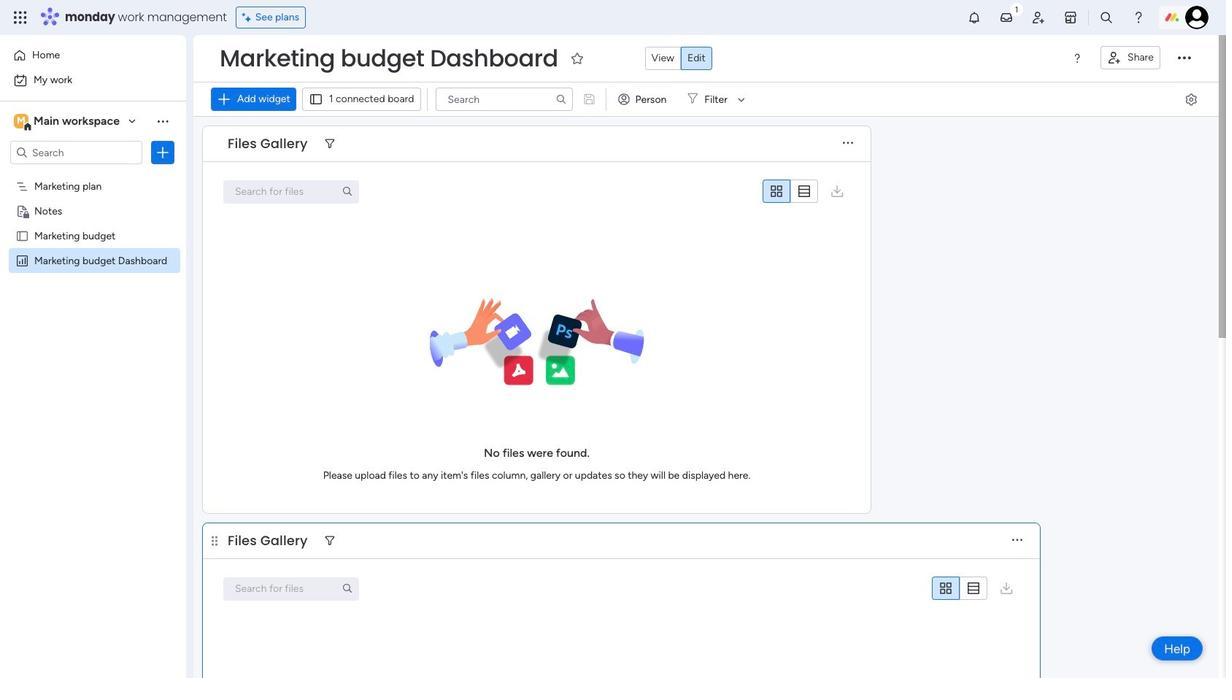 Task type: vqa. For each thing, say whether or not it's contained in the screenshot.
SEARCH icon inside the Filter dashboard by text Search Box
yes



Task type: describe. For each thing, give the bounding box(es) containing it.
workspace options image
[[155, 114, 170, 128]]

workspace selection element
[[14, 112, 122, 131]]

0 vertical spatial search image
[[555, 93, 567, 105]]

0 horizontal spatial gallery layout group
[[763, 180, 818, 203]]

1 vertical spatial option
[[9, 69, 177, 92]]

search image
[[342, 583, 353, 594]]

1 image
[[1010, 1, 1023, 17]]

workspace image
[[14, 113, 28, 129]]

see plans image
[[242, 9, 255, 26]]

display modes group
[[645, 47, 712, 70]]

Filter dashboard by text search field
[[435, 88, 573, 111]]

1 vertical spatial search image
[[342, 186, 353, 197]]

settings image
[[1184, 92, 1199, 106]]

share image
[[1107, 50, 1122, 65]]

1 vertical spatial more dots image
[[1013, 535, 1023, 546]]

none search field search
[[223, 577, 359, 600]]

kendall parks image
[[1185, 6, 1209, 29]]

public dashboard image
[[15, 253, 29, 267]]

search everything image
[[1099, 10, 1114, 25]]

options image
[[155, 145, 170, 160]]

Search in workspace field
[[31, 144, 122, 161]]

notifications image
[[967, 10, 982, 25]]

menu image
[[1072, 53, 1083, 64]]



Task type: locate. For each thing, give the bounding box(es) containing it.
invite members image
[[1031, 10, 1046, 25]]

dapulse drag handle 3 image
[[212, 535, 218, 546]]

private board image
[[15, 204, 29, 218]]

arrow down image
[[733, 91, 750, 108]]

1 horizontal spatial more dots image
[[1013, 535, 1023, 546]]

2 vertical spatial option
[[0, 173, 186, 176]]

0 vertical spatial option
[[9, 44, 177, 67]]

option
[[9, 44, 177, 67], [9, 69, 177, 92], [0, 173, 186, 176]]

monday marketplace image
[[1064, 10, 1078, 25]]

0 horizontal spatial more dots image
[[843, 138, 853, 149]]

1 horizontal spatial gallery layout group
[[932, 577, 988, 600]]

None search field
[[223, 180, 359, 203], [223, 577, 359, 600], [223, 180, 359, 203]]

gallery layout group
[[763, 180, 818, 203], [932, 577, 988, 600]]

0 vertical spatial more dots image
[[843, 138, 853, 149]]

list box
[[0, 170, 186, 470]]

help image
[[1131, 10, 1146, 25]]

1 vertical spatial gallery layout group
[[932, 577, 988, 600]]

1 horizontal spatial search image
[[555, 93, 567, 105]]

add to favorites image
[[570, 51, 584, 65]]

banner
[[193, 35, 1219, 117]]

0 vertical spatial gallery layout group
[[763, 180, 818, 203]]

update feed image
[[999, 10, 1014, 25]]

more dots image
[[843, 138, 853, 149], [1013, 535, 1023, 546]]

search image
[[555, 93, 567, 105], [342, 186, 353, 197]]

None search field
[[435, 88, 573, 111]]

select product image
[[13, 10, 28, 25]]

0 horizontal spatial search image
[[342, 186, 353, 197]]

None field
[[216, 43, 562, 74], [224, 134, 311, 153], [224, 531, 311, 550], [216, 43, 562, 74], [224, 134, 311, 153], [224, 531, 311, 550]]

more options image
[[1178, 52, 1191, 65]]

public board image
[[15, 228, 29, 242]]



